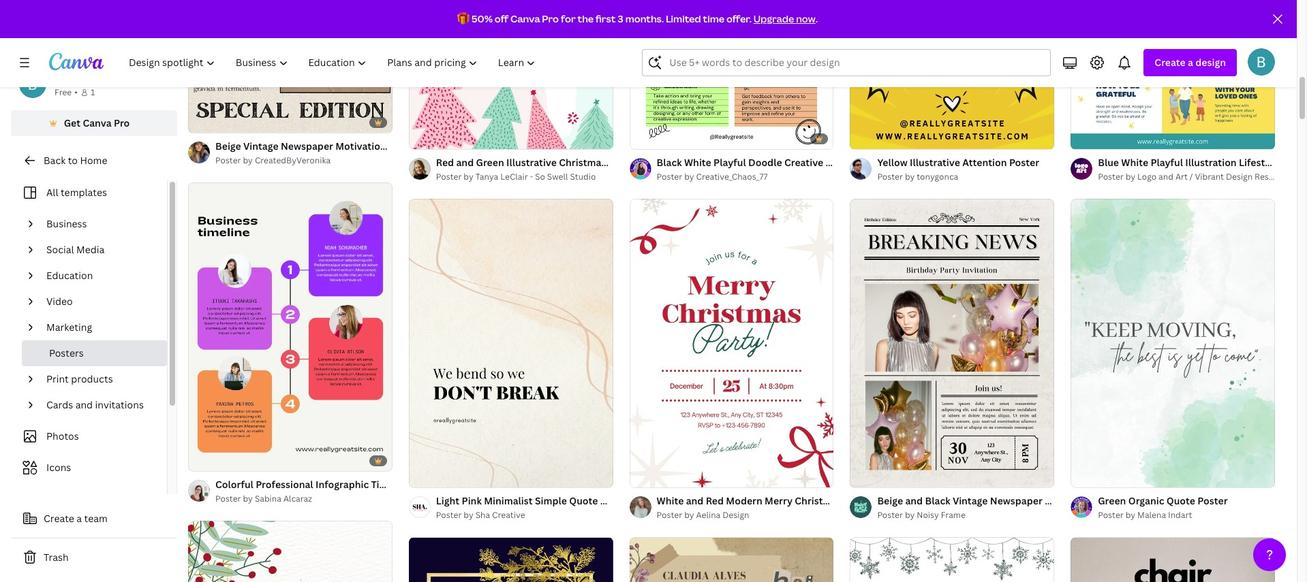 Task type: locate. For each thing, give the bounding box(es) containing it.
and inside beige and black vintage newspaper birthday party poster poster by noisy frame
[[905, 495, 923, 508]]

birthday
[[1045, 495, 1085, 508]]

illustrative up -
[[506, 156, 557, 169]]

light pink minimalist simple quote motivation poster image
[[409, 199, 613, 488]]

a left team on the bottom of page
[[77, 512, 82, 525]]

1 vertical spatial design
[[722, 510, 749, 522]]

0 vertical spatial red
[[436, 156, 454, 169]]

0 horizontal spatial quote
[[397, 140, 426, 153]]

pro inside button
[[114, 117, 130, 129]]

and for red and green illustrative christmas event poster
[[456, 156, 474, 169]]

1 horizontal spatial black
[[925, 495, 950, 508]]

party inside beige and black vintage newspaper birthday party poster poster by noisy frame
[[1087, 495, 1112, 508]]

design
[[1226, 171, 1253, 183], [722, 510, 749, 522]]

social
[[46, 243, 74, 256]]

frame
[[941, 510, 965, 522]]

1 party from the left
[[844, 495, 869, 508]]

white up creative_chaos_77
[[684, 156, 711, 169]]

yellow
[[877, 156, 907, 169]]

0 vertical spatial a
[[1188, 56, 1193, 69]]

by inside beige and black vintage newspaper birthday party poster poster by noisy frame
[[905, 510, 915, 522]]

and up noisy
[[905, 495, 923, 508]]

swell
[[547, 171, 568, 183]]

print
[[46, 373, 69, 386]]

newspaper left birthday
[[990, 495, 1043, 508]]

newspaper
[[281, 140, 333, 153], [990, 495, 1043, 508]]

0 horizontal spatial christmas
[[559, 156, 606, 169]]

by inside 'blue white playful illustration lifestyle poste poster by logo and art / vibrant design resources'
[[1126, 171, 1135, 183]]

pink
[[462, 495, 482, 508]]

by left logo
[[1126, 171, 1135, 183]]

2 illustrative from the left
[[910, 156, 960, 169]]

photos
[[46, 430, 79, 443]]

0 horizontal spatial canva
[[83, 117, 112, 129]]

grey white minimalist merry christmas poster portrait image
[[850, 538, 1054, 583]]

get canva pro
[[64, 117, 130, 129]]

playful inside 'blue white playful illustration lifestyle poste poster by logo and art / vibrant design resources'
[[1151, 156, 1183, 169]]

-
[[530, 171, 533, 183]]

infographic inside colorful professional infographic timeline poster poster by sabina alcaraz
[[315, 478, 369, 491]]

creative right doodle
[[784, 156, 823, 169]]

1 vertical spatial creative
[[492, 510, 525, 522]]

green up tanya
[[476, 156, 504, 169]]

red
[[436, 156, 454, 169], [706, 495, 724, 508]]

1 horizontal spatial a
[[1188, 56, 1193, 69]]

by down yellow
[[905, 171, 915, 183]]

0 vertical spatial green
[[476, 156, 504, 169]]

green left the organic
[[1098, 495, 1126, 508]]

top level navigation element
[[120, 49, 548, 76]]

by left noisy
[[905, 510, 915, 522]]

quote inside green organic quote poster poster by malena indart
[[1167, 495, 1195, 508]]

quote inside beige vintage newspaper motivational quote poster poster by createdbyveronika
[[397, 140, 426, 153]]

party for birthday
[[1087, 495, 1112, 508]]

white right motivation
[[657, 495, 684, 508]]

white for black
[[684, 156, 711, 169]]

vintage inside beige vintage newspaper motivational quote poster poster by createdbyveronika
[[243, 140, 278, 153]]

yellow illustrative attention poster poster by tonygonca
[[877, 156, 1039, 183]]

infographic
[[864, 156, 917, 169], [315, 478, 369, 491]]

the
[[578, 12, 594, 25]]

by left the sha
[[464, 510, 473, 522]]

create for create a team
[[44, 512, 74, 525]]

beige inside beige vintage newspaper motivational quote poster poster by createdbyveronika
[[215, 140, 241, 153]]

poster inside 'blue white playful illustration lifestyle poste poster by logo and art / vibrant design resources'
[[1098, 171, 1124, 183]]

infographic inside black white playful doodle creative process infographic poster poster by creative_chaos_77
[[864, 156, 917, 169]]

upgrade now button
[[753, 12, 816, 25]]

create inside create a team button
[[44, 512, 74, 525]]

0 vertical spatial design
[[1226, 171, 1253, 183]]

canva
[[510, 12, 540, 25], [83, 117, 112, 129]]

white and red modern merry christmas party poster image
[[629, 199, 834, 488]]

0 horizontal spatial green
[[476, 156, 504, 169]]

playful up creative_chaos_77
[[714, 156, 746, 169]]

0 vertical spatial infographic
[[864, 156, 917, 169]]

0 vertical spatial newspaper
[[281, 140, 333, 153]]

1 vertical spatial black
[[925, 495, 950, 508]]

0 horizontal spatial black
[[657, 156, 682, 169]]

by inside white and red modern merry christmas party poster poster by aelina design
[[684, 510, 694, 522]]

a inside dropdown button
[[1188, 56, 1193, 69]]

and
[[456, 156, 474, 169], [1159, 171, 1173, 183], [75, 399, 93, 412], [686, 495, 704, 508], [905, 495, 923, 508]]

home
[[80, 154, 107, 167]]

0 horizontal spatial beige
[[215, 140, 241, 153]]

illustration
[[1185, 156, 1237, 169]]

red and green illustrative christmas event poster image
[[409, 0, 613, 149]]

vintage
[[243, 140, 278, 153], [953, 495, 988, 508]]

pro left for
[[542, 12, 559, 25]]

christmas right merry
[[795, 495, 842, 508]]

by inside beige vintage newspaper motivational quote poster poster by createdbyveronika
[[243, 155, 253, 166]]

creative inside black white playful doodle creative process infographic poster poster by creative_chaos_77
[[784, 156, 823, 169]]

•
[[74, 87, 78, 98]]

sha
[[475, 510, 490, 522]]

newspaper inside beige and black vintage newspaper birthday party poster poster by noisy frame
[[990, 495, 1043, 508]]

quote right 'simple'
[[569, 495, 598, 508]]

attention
[[962, 156, 1007, 169]]

1 playful from the left
[[714, 156, 746, 169]]

and inside white and red modern merry christmas party poster poster by aelina design
[[686, 495, 704, 508]]

1 vertical spatial red
[[706, 495, 724, 508]]

light pink minimalist simple quote motivation poster link
[[436, 494, 683, 509]]

newspaper up poster by createdbyveronika link
[[281, 140, 333, 153]]

black up noisy
[[925, 495, 950, 508]]

noisy
[[917, 510, 939, 522]]

for
[[561, 12, 576, 25]]

beige vintage newspaper motivational quote poster image
[[188, 0, 392, 133]]

navy gold elegant wedding invitation poster image
[[409, 538, 613, 583]]

0 horizontal spatial newspaper
[[281, 140, 333, 153]]

white for blue
[[1121, 156, 1148, 169]]

1 horizontal spatial white
[[684, 156, 711, 169]]

1 horizontal spatial create
[[1155, 56, 1186, 69]]

merry
[[765, 495, 793, 508]]

beige and black vintage newspaper birthday party poster link
[[877, 494, 1145, 509]]

1 vertical spatial pro
[[114, 117, 130, 129]]

quote inside light pink minimalist simple quote motivation poster poster by sha creative
[[569, 495, 598, 508]]

and inside red and green illustrative christmas event poster poster by tanya leclair - so swell studio
[[456, 156, 474, 169]]

0 horizontal spatial create
[[44, 512, 74, 525]]

0 horizontal spatial creative
[[492, 510, 525, 522]]

2 playful from the left
[[1151, 156, 1183, 169]]

0 horizontal spatial red
[[436, 156, 454, 169]]

1 horizontal spatial illustrative
[[910, 156, 960, 169]]

leclair
[[500, 171, 528, 183]]

a left design
[[1188, 56, 1193, 69]]

poster by sha creative link
[[436, 509, 613, 523]]

0 vertical spatial pro
[[542, 12, 559, 25]]

1 vertical spatial beige
[[877, 495, 903, 508]]

icons link
[[19, 455, 159, 481]]

black
[[657, 156, 682, 169], [925, 495, 950, 508]]

1 vertical spatial a
[[77, 512, 82, 525]]

1 horizontal spatial red
[[706, 495, 724, 508]]

by down colorful
[[243, 493, 253, 505]]

back to home
[[44, 154, 107, 167]]

1 horizontal spatial infographic
[[864, 156, 917, 169]]

green organic quote poster poster by malena indart
[[1098, 495, 1228, 522]]

vintage up createdbyveronika
[[243, 140, 278, 153]]

green
[[476, 156, 504, 169], [1098, 495, 1126, 508]]

0 vertical spatial christmas
[[559, 156, 606, 169]]

red inside white and red modern merry christmas party poster poster by aelina design
[[706, 495, 724, 508]]

create left design
[[1155, 56, 1186, 69]]

quote for motivational
[[397, 140, 426, 153]]

by inside black white playful doodle creative process infographic poster poster by creative_chaos_77
[[684, 171, 694, 183]]

logo
[[1137, 171, 1157, 183]]

poste
[[1281, 156, 1307, 169]]

create a design
[[1155, 56, 1226, 69]]

black white playful doodle creative process infographic poster image
[[629, 0, 834, 149]]

0 horizontal spatial illustrative
[[506, 156, 557, 169]]

white inside black white playful doodle creative process infographic poster poster by creative_chaos_77
[[684, 156, 711, 169]]

1 horizontal spatial quote
[[569, 495, 598, 508]]

poster by aelina design link
[[657, 509, 834, 523]]

by left aelina
[[684, 510, 694, 522]]

quote up indart
[[1167, 495, 1195, 508]]

green and red simple christmas eve party poster image
[[188, 521, 392, 583]]

1 horizontal spatial creative
[[784, 156, 823, 169]]

1 vertical spatial canva
[[83, 117, 112, 129]]

canva right off
[[510, 12, 540, 25]]

1 vertical spatial vintage
[[953, 495, 988, 508]]

poster by tonygonca link
[[877, 171, 1039, 184]]

white up logo
[[1121, 156, 1148, 169]]

black inside black white playful doodle creative process infographic poster poster by creative_chaos_77
[[657, 156, 682, 169]]

by left creative_chaos_77
[[684, 171, 694, 183]]

1 vertical spatial christmas
[[795, 495, 842, 508]]

colorful professional infographic timeline poster poster by sabina alcaraz
[[215, 478, 443, 505]]

white
[[684, 156, 711, 169], [1121, 156, 1148, 169], [657, 495, 684, 508]]

quote for simple
[[569, 495, 598, 508]]

tonygonca
[[917, 171, 958, 183]]

playful for doodle
[[714, 156, 746, 169]]

and up aelina
[[686, 495, 704, 508]]

pro
[[542, 12, 559, 25], [114, 117, 130, 129]]

colorful professional infographic timeline poster link
[[215, 478, 443, 493]]

by left malena
[[1126, 510, 1135, 522]]

create left team on the bottom of page
[[44, 512, 74, 525]]

playful
[[714, 156, 746, 169], [1151, 156, 1183, 169]]

0 horizontal spatial pro
[[114, 117, 130, 129]]

creative down the minimalist
[[492, 510, 525, 522]]

red inside red and green illustrative christmas event poster poster by tanya leclair - so swell studio
[[436, 156, 454, 169]]

christmas up studio
[[559, 156, 606, 169]]

malena
[[1137, 510, 1166, 522]]

timeline
[[371, 478, 411, 491]]

design down lifestyle
[[1226, 171, 1253, 183]]

0 horizontal spatial vintage
[[243, 140, 278, 153]]

1 horizontal spatial pro
[[542, 12, 559, 25]]

1 horizontal spatial canva
[[510, 12, 540, 25]]

by
[[243, 155, 253, 166], [464, 171, 473, 183], [684, 171, 694, 183], [905, 171, 915, 183], [1126, 171, 1135, 183], [243, 493, 253, 505], [464, 510, 473, 522], [684, 510, 694, 522], [905, 510, 915, 522], [1126, 510, 1135, 522]]

0 horizontal spatial party
[[844, 495, 869, 508]]

0 horizontal spatial playful
[[714, 156, 746, 169]]

0 vertical spatial vintage
[[243, 140, 278, 153]]

months.
[[625, 12, 664, 25]]

pro up 'back to home' link
[[114, 117, 130, 129]]

1 horizontal spatial party
[[1087, 495, 1112, 508]]

1 vertical spatial green
[[1098, 495, 1126, 508]]

first
[[596, 12, 616, 25]]

None search field
[[642, 49, 1051, 76]]

party inside white and red modern merry christmas party poster poster by aelina design
[[844, 495, 869, 508]]

1 vertical spatial newspaper
[[990, 495, 1043, 508]]

2 party from the left
[[1087, 495, 1112, 508]]

illustrative up 'tonygonca' at the top of the page
[[910, 156, 960, 169]]

marketing link
[[41, 315, 159, 341]]

doodle
[[748, 156, 782, 169]]

beige
[[215, 140, 241, 153], [877, 495, 903, 508]]

poster by createdbyveronika link
[[215, 154, 392, 168]]

by left tanya
[[464, 171, 473, 183]]

1 horizontal spatial christmas
[[795, 495, 842, 508]]

1 horizontal spatial playful
[[1151, 156, 1183, 169]]

a inside button
[[77, 512, 82, 525]]

0 vertical spatial beige
[[215, 140, 241, 153]]

creative
[[784, 156, 823, 169], [492, 510, 525, 522]]

create inside create a design dropdown button
[[1155, 56, 1186, 69]]

studio
[[570, 171, 596, 183]]

1 horizontal spatial vintage
[[953, 495, 988, 508]]

1 horizontal spatial green
[[1098, 495, 1126, 508]]

1 vertical spatial infographic
[[315, 478, 369, 491]]

create for create a design
[[1155, 56, 1186, 69]]

1 horizontal spatial newspaper
[[990, 495, 1043, 508]]

infographic right "process"
[[864, 156, 917, 169]]

party
[[844, 495, 869, 508], [1087, 495, 1112, 508]]

0 horizontal spatial infographic
[[315, 478, 369, 491]]

1 horizontal spatial design
[[1226, 171, 1253, 183]]

playful up art on the top right of page
[[1151, 156, 1183, 169]]

0 vertical spatial creative
[[784, 156, 823, 169]]

creative inside light pink minimalist simple quote motivation poster poster by sha creative
[[492, 510, 525, 522]]

0 horizontal spatial a
[[77, 512, 82, 525]]

infographic up poster by sabina alcaraz "link"
[[315, 478, 369, 491]]

vintage up poster by noisy frame link
[[953, 495, 988, 508]]

2 horizontal spatial white
[[1121, 156, 1148, 169]]

0 horizontal spatial white
[[657, 495, 684, 508]]

beige inside beige and black vintage newspaper birthday party poster poster by noisy frame
[[877, 495, 903, 508]]

upgrade
[[753, 12, 794, 25]]

design down modern
[[722, 510, 749, 522]]

black right event
[[657, 156, 682, 169]]

playful inside black white playful doodle creative process infographic poster poster by creative_chaos_77
[[714, 156, 746, 169]]

and up poster by tanya leclair - so swell studio 'link'
[[456, 156, 474, 169]]

2 horizontal spatial quote
[[1167, 495, 1195, 508]]

art
[[1175, 171, 1188, 183]]

green inside red and green illustrative christmas event poster poster by tanya leclair - so swell studio
[[476, 156, 504, 169]]

christmas inside red and green illustrative christmas event poster poster by tanya leclair - so swell studio
[[559, 156, 606, 169]]

1 illustrative from the left
[[506, 156, 557, 169]]

white inside 'blue white playful illustration lifestyle poste poster by logo and art / vibrant design resources'
[[1121, 156, 1148, 169]]

1 horizontal spatial beige
[[877, 495, 903, 508]]

0 horizontal spatial design
[[722, 510, 749, 522]]

vibrant
[[1195, 171, 1224, 183]]

and left art on the top right of page
[[1159, 171, 1173, 183]]

red and green illustrative christmas event poster link
[[436, 156, 667, 171]]

0 vertical spatial create
[[1155, 56, 1186, 69]]

a
[[1188, 56, 1193, 69], [77, 512, 82, 525]]

and inside 'blue white playful illustration lifestyle poste poster by logo and art / vibrant design resources'
[[1159, 171, 1173, 183]]

canva right the get
[[83, 117, 112, 129]]

0 vertical spatial black
[[657, 156, 682, 169]]

by left createdbyveronika
[[243, 155, 253, 166]]

education
[[46, 269, 93, 282]]

beige for beige and black vintage newspaper birthday party poster
[[877, 495, 903, 508]]

1 vertical spatial create
[[44, 512, 74, 525]]

yellow illustrative attention poster link
[[877, 156, 1039, 171]]

quote right motivational
[[397, 140, 426, 153]]



Task type: vqa. For each thing, say whether or not it's contained in the screenshot.
Create a team Create
yes



Task type: describe. For each thing, give the bounding box(es) containing it.
christmas inside white and red modern merry christmas party poster poster by aelina design
[[795, 495, 842, 508]]

all templates
[[46, 186, 107, 199]]

indart
[[1168, 510, 1192, 522]]

illustrative inside yellow illustrative attention poster poster by tonygonca
[[910, 156, 960, 169]]

by inside green organic quote poster poster by malena indart
[[1126, 510, 1135, 522]]

trash link
[[11, 544, 177, 572]]

create a team
[[44, 512, 108, 525]]

motivational
[[335, 140, 394, 153]]

playful for illustration
[[1151, 156, 1183, 169]]

green organic quote poster link
[[1098, 494, 1228, 509]]

motivation
[[600, 495, 651, 508]]

colorful
[[215, 478, 253, 491]]

green organic quote poster image
[[1071, 199, 1275, 488]]

Search search field
[[669, 50, 1042, 76]]

black white playful doodle creative process infographic poster link
[[657, 156, 950, 171]]

light
[[436, 495, 459, 508]]

team
[[84, 512, 108, 525]]

professional
[[256, 478, 313, 491]]

beige and black vintage newspaper birthday party poster image
[[850, 199, 1054, 488]]

offer.
[[726, 12, 752, 25]]

free
[[55, 87, 72, 98]]

cards and invitations
[[46, 399, 144, 412]]

get canva pro button
[[11, 110, 177, 136]]

invitations
[[95, 399, 144, 412]]

brad klo image
[[1248, 48, 1275, 76]]

minimalist
[[484, 495, 533, 508]]

blue white playful illustration lifestyle poste poster by logo and art / vibrant design resources
[[1098, 156, 1307, 183]]

vintage inside beige and black vintage newspaper birthday party poster poster by noisy frame
[[953, 495, 988, 508]]

media
[[76, 243, 104, 256]]

by inside colorful professional infographic timeline poster poster by sabina alcaraz
[[243, 493, 253, 505]]

.
[[816, 12, 818, 25]]

templates
[[61, 186, 107, 199]]

and for beige and black vintage newspaper birthday party poster
[[905, 495, 923, 508]]

back
[[44, 154, 66, 167]]

newspaper inside beige vintage newspaper motivational quote poster poster by createdbyveronika
[[281, 140, 333, 153]]

marketing
[[46, 321, 92, 334]]

create a team button
[[11, 506, 177, 533]]

business link
[[41, 211, 159, 237]]

beige for beige vintage newspaper motivational quote poster
[[215, 140, 241, 153]]

0 vertical spatial canva
[[510, 12, 540, 25]]

off
[[495, 12, 508, 25]]

red and green illustrative christmas event poster poster by tanya leclair - so swell studio
[[436, 156, 667, 183]]

white and red modern merry christmas party poster poster by aelina design
[[657, 495, 901, 522]]

lifestyle
[[1239, 156, 1279, 169]]

social media link
[[41, 237, 159, 263]]

and for white and red modern merry christmas party poster
[[686, 495, 704, 508]]

trash
[[44, 551, 69, 564]]

colorful professional infographic timeline poster image
[[188, 183, 392, 471]]

design
[[1195, 56, 1226, 69]]

event
[[608, 156, 635, 169]]

illustrative inside red and green illustrative christmas event poster poster by tanya leclair - so swell studio
[[506, 156, 557, 169]]

cards and invitations link
[[41, 393, 159, 418]]

free •
[[55, 87, 78, 98]]

organic
[[1128, 495, 1164, 508]]

by inside light pink minimalist simple quote motivation poster poster by sha creative
[[464, 510, 473, 522]]

beige vintage newspaper motivational quote poster poster by createdbyveronika
[[215, 140, 458, 166]]

🎁
[[457, 12, 470, 25]]

yellow illustrative attention poster image
[[850, 0, 1054, 149]]

createdbyveronika
[[255, 155, 331, 166]]

design inside 'blue white playful illustration lifestyle poste poster by logo and art / vibrant design resources'
[[1226, 171, 1253, 183]]

aelina
[[696, 510, 720, 522]]

create a design button
[[1144, 49, 1237, 76]]

black inside beige and black vintage newspaper birthday party poster poster by noisy frame
[[925, 495, 950, 508]]

by inside red and green illustrative christmas event poster poster by tanya leclair - so swell studio
[[464, 171, 473, 183]]

3
[[618, 12, 623, 25]]

limited
[[666, 12, 701, 25]]

poster by malena indart link
[[1098, 509, 1228, 523]]

to
[[68, 154, 78, 167]]

education link
[[41, 263, 159, 289]]

cards
[[46, 399, 73, 412]]

alcaraz
[[283, 493, 312, 505]]

a for design
[[1188, 56, 1193, 69]]

and right cards
[[75, 399, 93, 412]]

all
[[46, 186, 58, 199]]

beige and black vintage newspaper birthday party poster poster by noisy frame
[[877, 495, 1145, 522]]

video link
[[41, 289, 159, 315]]

gray chair furniture sale poster image
[[1071, 538, 1275, 583]]

poster by tanya leclair - so swell studio link
[[436, 171, 613, 184]]

products
[[71, 373, 113, 386]]

get
[[64, 117, 80, 129]]

simple
[[535, 495, 567, 508]]

beige floral aesthetic vintage scrapbook personal profile poster image
[[629, 538, 834, 583]]

back to home link
[[11, 147, 177, 174]]

white inside white and red modern merry christmas party poster poster by aelina design
[[657, 495, 684, 508]]

blue white playful illustration lifestyle poste link
[[1098, 156, 1307, 171]]

white and red modern merry christmas party poster link
[[657, 494, 901, 509]]

business
[[46, 217, 87, 230]]

print products link
[[41, 367, 159, 393]]

green inside green organic quote poster poster by malena indart
[[1098, 495, 1126, 508]]

a for team
[[77, 512, 82, 525]]

by inside yellow illustrative attention poster poster by tonygonca
[[905, 171, 915, 183]]

black white playful doodle creative process infographic poster poster by creative_chaos_77
[[657, 156, 950, 183]]

blue white playful illustration lifestyle poster image
[[1071, 0, 1275, 149]]

posters
[[49, 347, 84, 360]]

poster by creative_chaos_77 link
[[657, 171, 834, 184]]

design inside white and red modern merry christmas party poster poster by aelina design
[[722, 510, 749, 522]]

light pink minimalist simple quote motivation poster poster by sha creative
[[436, 495, 683, 522]]

sabina
[[255, 493, 281, 505]]

1
[[91, 87, 95, 98]]

blue
[[1098, 156, 1119, 169]]

video
[[46, 295, 73, 308]]

print products
[[46, 373, 113, 386]]

beige vintage newspaper motivational quote poster link
[[215, 139, 458, 154]]

poster by sabina alcaraz link
[[215, 493, 392, 506]]

party for christmas
[[844, 495, 869, 508]]

🎁 50% off canva pro for the first 3 months. limited time offer. upgrade now .
[[457, 12, 818, 25]]

process
[[826, 156, 862, 169]]

canva inside button
[[83, 117, 112, 129]]

modern
[[726, 495, 762, 508]]



